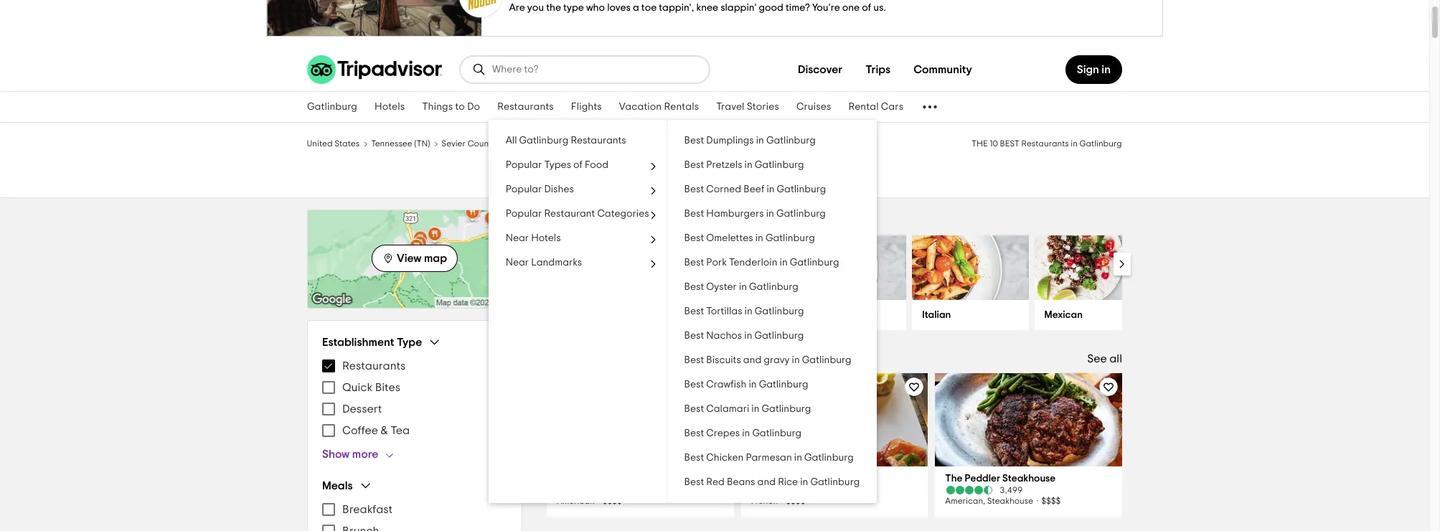 Task type: describe. For each thing, give the bounding box(es) containing it.
cars
[[881, 102, 904, 112]]

in right crepes
[[743, 429, 751, 439]]

popular for popular dishes
[[506, 185, 543, 195]]

of
[[574, 160, 583, 170]]

&
[[381, 425, 388, 437]]

tortillas
[[707, 307, 743, 317]]

seafood
[[800, 310, 839, 320]]

map
[[424, 252, 447, 264]]

the peddler steakhouse link
[[946, 472, 1113, 485]]

$$$$ for the peddler steakhouse
[[1042, 497, 1061, 505]]

best for best biscuits and gravy in gatlinburg
[[685, 355, 705, 365]]

popular for popular types of food
[[506, 160, 543, 170]]

flights link
[[563, 92, 611, 122]]

dessert
[[342, 403, 382, 415]]

to
[[455, 102, 465, 112]]

biscuits
[[707, 355, 742, 365]]

by
[[692, 211, 711, 228]]

sign
[[1077, 64, 1100, 75]]

(tn)
[[415, 139, 431, 148]]

discover button
[[787, 55, 854, 84]]

best for best corned beef in gatlinburg
[[685, 185, 705, 195]]

best omelettes in gatlinburg
[[685, 233, 816, 243]]

tripadvisor image
[[307, 55, 442, 84]]

best biscuits and gravy in gatlinburg link
[[668, 348, 878, 373]]

the peddler steakhouse
[[946, 474, 1056, 484]]

categories
[[598, 209, 650, 219]]

best nachos in gatlinburg
[[685, 331, 805, 341]]

tennessee (tn) link
[[372, 137, 431, 149]]

restaurants inside group
[[342, 360, 406, 372]]

stories
[[747, 102, 780, 112]]

browse
[[546, 211, 601, 228]]

county
[[468, 139, 497, 148]]

bites
[[375, 382, 401, 393]]

rental cars link
[[840, 92, 913, 122]]

1 vertical spatial and
[[758, 477, 776, 487]]

best red beans and rice in gatlinburg
[[685, 477, 861, 487]]

best for best hamburgers in gatlinburg
[[685, 209, 705, 219]]

best corned beef in gatlinburg
[[685, 185, 827, 195]]

restaurants up 'categories'
[[583, 163, 707, 186]]

landmarks
[[532, 258, 583, 268]]

red
[[707, 477, 725, 487]]

0 vertical spatial gatlinburg link
[[299, 92, 366, 122]]

flights
[[571, 102, 602, 112]]

trips button
[[854, 55, 903, 84]]

cruises
[[797, 102, 832, 112]]

4.5 of 5 bubbles. 1,274 reviews element
[[751, 485, 918, 495]]

united
[[307, 139, 333, 148]]

food for popular types of food
[[586, 160, 609, 170]]

best for best red beans and rice in gatlinburg
[[685, 477, 705, 487]]

omelettes
[[707, 233, 754, 243]]

in right rice
[[801, 477, 809, 487]]

united states
[[307, 139, 360, 148]]

best red beans and rice in gatlinburg link
[[668, 470, 878, 495]]

all gatlinburg restaurants link
[[489, 129, 667, 153]]

travel stories link
[[708, 92, 788, 122]]

show more button
[[322, 447, 402, 462]]

best
[[1001, 139, 1020, 148]]

view map
[[397, 252, 447, 264]]

the melting pot
[[751, 474, 822, 484]]

the 10  best restaurants in gatlinburg
[[972, 139, 1123, 148]]

best omelettes in gatlinburg link
[[668, 226, 878, 251]]

the melting pot link
[[751, 472, 918, 485]]

in up best pork tenderloin in gatlinburg
[[756, 233, 764, 243]]

show more
[[322, 449, 379, 460]]

5.0 of 5 bubbles. 647 reviews element
[[557, 485, 724, 495]]

see all link
[[1088, 353, 1123, 365]]

the for the peddler steakhouse
[[946, 474, 963, 484]]

breakfast
[[342, 504, 393, 515]]

crepes
[[707, 429, 741, 439]]

popular restaurant categories
[[506, 209, 650, 219]]

best pretzels in gatlinburg
[[685, 160, 805, 170]]

tennessee
[[372, 139, 413, 148]]

best chicken parmesan in gatlinburg link
[[668, 446, 878, 470]]

best hamburgers in gatlinburg
[[685, 209, 827, 219]]

sevier county link
[[442, 137, 497, 149]]

1 vertical spatial steakhouse
[[1003, 474, 1056, 484]]

10
[[991, 139, 999, 148]]

Search search field
[[493, 63, 698, 76]]

4.5 of 5 bubbles. 3,499 reviews element
[[946, 485, 1113, 495]]

1 $$$$ from the left
[[603, 497, 622, 505]]

see all
[[1088, 353, 1123, 365]]

popular types of food button
[[489, 153, 667, 177]]

0 vertical spatial steakhouse
[[678, 310, 731, 320]]

2 vertical spatial steakhouse
[[988, 497, 1034, 505]]

restaurant
[[545, 209, 596, 219]]

united states link
[[307, 137, 360, 149]]

popular for popular restaurant categories
[[506, 209, 543, 219]]

dishes
[[545, 185, 575, 195]]

crawfish
[[707, 380, 747, 390]]

tenderloin
[[730, 258, 778, 268]]

dumplings
[[707, 136, 755, 146]]

all gatlinburg restaurants
[[506, 136, 627, 146]]

rentals
[[664, 102, 699, 112]]

rental
[[849, 102, 879, 112]]

best hamburgers in gatlinburg link
[[668, 202, 878, 226]]

the for the melting pot
[[751, 474, 769, 484]]

hamburgers
[[707, 209, 765, 219]]

best calamari in gatlinburg link
[[668, 397, 878, 421]]

near hotels button
[[489, 226, 667, 251]]



Task type: locate. For each thing, give the bounding box(es) containing it.
corned
[[707, 185, 742, 195]]

steakhouse up the nachos
[[678, 310, 731, 320]]

best for best calamari in gatlinburg
[[685, 404, 705, 414]]

2 near from the top
[[506, 258, 530, 268]]

near down near hotels
[[506, 258, 530, 268]]

near inside near landmarks button
[[506, 258, 530, 268]]

the up american,
[[946, 474, 963, 484]]

in right best
[[1072, 139, 1079, 148]]

near for near hotels
[[506, 233, 530, 243]]

1 popular from the top
[[506, 160, 543, 170]]

best left biscuits
[[685, 355, 705, 365]]

in
[[1102, 64, 1111, 75], [757, 136, 765, 146], [1072, 139, 1079, 148], [745, 160, 753, 170], [712, 163, 731, 186], [767, 185, 775, 195], [767, 209, 775, 219], [756, 233, 764, 243], [780, 258, 788, 268], [740, 282, 748, 292], [745, 307, 753, 317], [745, 331, 753, 341], [793, 355, 801, 365], [749, 380, 757, 390], [752, 404, 760, 414], [743, 429, 751, 439], [795, 453, 803, 463], [801, 477, 809, 487]]

best nachos in gatlinburg link
[[668, 324, 878, 348]]

all
[[1110, 353, 1123, 365]]

best left the crawfish
[[685, 380, 705, 390]]

2 vertical spatial popular
[[506, 209, 543, 219]]

best left pretzels
[[685, 160, 705, 170]]

american
[[557, 497, 595, 505]]

melting
[[771, 474, 805, 484]]

things to do link
[[414, 92, 489, 122]]

in right oyster
[[740, 282, 748, 292]]

popular
[[506, 160, 543, 170], [506, 185, 543, 195], [506, 209, 543, 219]]

$$$$ for the melting pot
[[786, 497, 806, 505]]

menu
[[322, 355, 508, 442]]

13 best from the top
[[685, 429, 705, 439]]

best for best pork tenderloin in gatlinburg
[[685, 258, 705, 268]]

restaurants inside restaurants link
[[498, 102, 554, 112]]

more
[[352, 449, 379, 460]]

restaurants link
[[489, 92, 563, 122]]

tea
[[391, 425, 410, 437]]

steakhouse
[[678, 310, 731, 320], [1003, 474, 1056, 484], [988, 497, 1034, 505]]

$$$$ down 3,499 link at right
[[1042, 497, 1061, 505]]

$$$$ down rice
[[786, 497, 806, 505]]

0 vertical spatial food
[[586, 160, 609, 170]]

best crepes in gatlinburg link
[[668, 421, 878, 446]]

2 best from the top
[[685, 160, 705, 170]]

$$$$ down 5.0 of 5 bubbles. 647 reviews "element"
[[603, 497, 622, 505]]

in right beef
[[767, 185, 775, 195]]

popular inside the popular types of food button
[[506, 160, 543, 170]]

browse gatlinburg by food
[[546, 211, 754, 228]]

15 best from the top
[[685, 477, 705, 487]]

seafood link
[[790, 300, 907, 330]]

sign in
[[1077, 64, 1111, 75]]

popular dishes button
[[489, 177, 667, 202]]

best left red
[[685, 477, 705, 487]]

best left the pork
[[685, 258, 705, 268]]

1 horizontal spatial the
[[946, 474, 963, 484]]

in down dumplings
[[712, 163, 731, 186]]

3 $$$$ from the left
[[1042, 497, 1061, 505]]

food right of
[[586, 160, 609, 170]]

show
[[322, 449, 350, 460]]

12 best from the top
[[685, 404, 705, 414]]

and left gravy
[[744, 355, 762, 365]]

food for browse gatlinburg by food
[[715, 211, 754, 228]]

0 vertical spatial and
[[744, 355, 762, 365]]

best for best crepes in gatlinburg
[[685, 429, 705, 439]]

gatlinburg link up united states link at the left top of page
[[299, 92, 366, 122]]

near landmarks button
[[489, 251, 667, 275]]

2 the from the left
[[946, 474, 963, 484]]

meals
[[322, 480, 353, 491]]

3 popular from the top
[[506, 209, 543, 219]]

discover
[[798, 64, 843, 75]]

best chicken parmesan in gatlinburg
[[685, 453, 855, 463]]

None search field
[[461, 57, 709, 83]]

best for best dumplings in gatlinburg
[[685, 136, 705, 146]]

0 horizontal spatial the
[[751, 474, 769, 484]]

2 popular from the top
[[506, 185, 543, 195]]

see
[[1088, 353, 1108, 365]]

0 horizontal spatial food
[[586, 160, 609, 170]]

pot
[[807, 474, 822, 484]]

9 best from the top
[[685, 331, 705, 341]]

coffee & tea
[[342, 425, 410, 437]]

best left tortillas
[[685, 307, 705, 317]]

best for best omelettes in gatlinburg
[[685, 233, 705, 243]]

establishment
[[322, 336, 395, 348]]

things to do
[[422, 102, 480, 112]]

1 horizontal spatial $$$$
[[786, 497, 806, 505]]

steakhouse up 3,499 link at right
[[1003, 474, 1056, 484]]

best crawfish in gatlinburg
[[685, 380, 809, 390]]

1 horizontal spatial gatlinburg link
[[508, 137, 551, 149]]

group
[[322, 335, 508, 462], [322, 479, 508, 531]]

1 group from the top
[[322, 335, 508, 462]]

0 vertical spatial near
[[506, 233, 530, 243]]

gatlinburg restaurants
[[562, 139, 654, 148]]

rice
[[779, 477, 799, 487]]

the
[[972, 139, 989, 148]]

hotels up near landmarks
[[532, 233, 561, 243]]

steakhouse down 3,499
[[988, 497, 1034, 505]]

hotels inside button
[[532, 233, 561, 243]]

0 horizontal spatial gatlinburg link
[[299, 92, 366, 122]]

search image
[[472, 62, 487, 77]]

near up near landmarks
[[506, 233, 530, 243]]

7 best from the top
[[685, 282, 705, 292]]

breakfast menu
[[322, 499, 508, 531]]

best left dumplings
[[685, 136, 705, 146]]

gatlinburg
[[307, 102, 358, 112], [520, 136, 569, 146], [767, 136, 816, 146], [508, 139, 551, 148], [562, 139, 604, 148], [1081, 139, 1123, 148], [755, 160, 805, 170], [735, 163, 847, 186], [778, 185, 827, 195], [777, 209, 827, 219], [604, 211, 688, 228], [766, 233, 816, 243], [791, 258, 840, 268], [750, 282, 799, 292], [756, 307, 805, 317], [755, 331, 805, 341], [803, 355, 852, 365], [760, 380, 809, 390], [762, 404, 812, 414], [753, 429, 802, 439], [805, 453, 855, 463], [811, 477, 861, 487]]

sign in link
[[1066, 55, 1123, 84]]

0 horizontal spatial $$$$
[[603, 497, 622, 505]]

best down by
[[685, 233, 705, 243]]

popular down all
[[506, 160, 543, 170]]

all
[[506, 136, 518, 146]]

near
[[506, 233, 530, 243], [506, 258, 530, 268]]

italian
[[923, 310, 951, 320]]

and inside "link"
[[744, 355, 762, 365]]

popular restaurant categories button
[[489, 202, 667, 226]]

vacation
[[619, 102, 662, 112]]

0 vertical spatial hotels
[[375, 102, 405, 112]]

popular up near hotels
[[506, 209, 543, 219]]

best left calamari
[[685, 404, 705, 414]]

best oyster in gatlinburg
[[685, 282, 799, 292]]

0 vertical spatial group
[[322, 335, 508, 462]]

in right sign
[[1102, 64, 1111, 75]]

5 best from the top
[[685, 233, 705, 243]]

type
[[397, 336, 422, 348]]

mexican link
[[1035, 300, 1152, 330]]

0 vertical spatial popular
[[506, 160, 543, 170]]

food up omelettes
[[715, 211, 754, 228]]

11 best from the top
[[685, 380, 705, 390]]

1 vertical spatial gatlinburg link
[[508, 137, 551, 149]]

best for best tortillas in gatlinburg
[[685, 307, 705, 317]]

best for best pretzels in gatlinburg
[[685, 160, 705, 170]]

1 horizontal spatial hotels
[[532, 233, 561, 243]]

1 vertical spatial group
[[322, 479, 508, 531]]

restaurants up of
[[571, 136, 627, 146]]

1 the from the left
[[751, 474, 769, 484]]

3 best from the top
[[685, 185, 705, 195]]

near inside near hotels button
[[506, 233, 530, 243]]

2 group from the top
[[322, 479, 508, 531]]

french
[[751, 497, 778, 505]]

trips
[[866, 64, 891, 75]]

in right the nachos
[[745, 331, 753, 341]]

view map button
[[372, 245, 458, 272]]

hotels link
[[366, 92, 414, 122]]

pork
[[707, 258, 728, 268]]

1 vertical spatial hotels
[[532, 233, 561, 243]]

popular inside popular dishes button
[[506, 185, 543, 195]]

1 vertical spatial food
[[715, 211, 754, 228]]

group containing meals
[[322, 479, 508, 531]]

best left oyster
[[685, 282, 705, 292]]

quick
[[342, 382, 373, 393]]

best for best nachos in gatlinburg
[[685, 331, 705, 341]]

parmesan
[[747, 453, 793, 463]]

restaurants down vacation
[[606, 139, 654, 148]]

tennessee (tn)
[[372, 139, 431, 148]]

american,
[[946, 497, 986, 505]]

food inside button
[[586, 160, 609, 170]]

community
[[914, 64, 973, 75]]

$$$$
[[603, 497, 622, 505], [786, 497, 806, 505], [1042, 497, 1061, 505]]

in down best crawfish in gatlinburg
[[752, 404, 760, 414]]

rental cars
[[849, 102, 904, 112]]

food
[[586, 160, 609, 170], [715, 211, 754, 228]]

near landmarks
[[506, 258, 583, 268]]

10 best from the top
[[685, 355, 705, 365]]

in up best calamari in gatlinburg
[[749, 380, 757, 390]]

best calamari in gatlinburg
[[685, 404, 812, 414]]

in right tortillas
[[745, 307, 753, 317]]

1 near from the top
[[506, 233, 530, 243]]

group containing establishment type
[[322, 335, 508, 462]]

best oyster in gatlinburg link
[[668, 275, 878, 299]]

best for best crawfish in gatlinburg
[[685, 380, 705, 390]]

8 best from the top
[[685, 307, 705, 317]]

best
[[685, 136, 705, 146], [685, 160, 705, 170], [685, 185, 705, 195], [685, 209, 705, 219], [685, 233, 705, 243], [685, 258, 705, 268], [685, 282, 705, 292], [685, 307, 705, 317], [685, 331, 705, 341], [685, 355, 705, 365], [685, 380, 705, 390], [685, 404, 705, 414], [685, 429, 705, 439], [685, 453, 705, 463], [685, 477, 705, 487]]

1 vertical spatial near
[[506, 258, 530, 268]]

in right gravy
[[793, 355, 801, 365]]

best left chicken
[[685, 453, 705, 463]]

0 horizontal spatial hotels
[[375, 102, 405, 112]]

advertisement region
[[0, 0, 1430, 37]]

steakhouse link
[[668, 300, 785, 330]]

2 $$$$ from the left
[[786, 497, 806, 505]]

best left crepes
[[685, 429, 705, 439]]

best tortillas in gatlinburg
[[685, 307, 805, 317]]

the up french
[[751, 474, 769, 484]]

1 vertical spatial popular
[[506, 185, 543, 195]]

hotels up the tennessee
[[375, 102, 405, 112]]

best corned beef in gatlinburg link
[[668, 177, 878, 202]]

restaurants up all
[[498, 102, 554, 112]]

in down best corned beef in gatlinburg link
[[767, 209, 775, 219]]

things
[[422, 102, 453, 112]]

restaurants inside all gatlinburg restaurants link
[[571, 136, 627, 146]]

6 best from the top
[[685, 258, 705, 268]]

popular left dishes
[[506, 185, 543, 195]]

best crepes in gatlinburg
[[685, 429, 802, 439]]

in down best omelettes in gatlinburg link
[[780, 258, 788, 268]]

in up best pretzels in gatlinburg link
[[757, 136, 765, 146]]

states
[[335, 139, 360, 148]]

italian link
[[913, 300, 1029, 330]]

view
[[397, 252, 422, 264]]

community button
[[903, 55, 984, 84]]

sevier county
[[442, 139, 497, 148]]

best for best oyster in gatlinburg
[[685, 282, 705, 292]]

best left hamburgers
[[685, 209, 705, 219]]

sevier
[[442, 139, 466, 148]]

peddler
[[965, 474, 1001, 484]]

and up french
[[758, 477, 776, 487]]

14 best from the top
[[685, 453, 705, 463]]

1 horizontal spatial food
[[715, 211, 754, 228]]

best left corned
[[685, 185, 705, 195]]

and
[[744, 355, 762, 365], [758, 477, 776, 487]]

in right pretzels
[[745, 160, 753, 170]]

best pork tenderloin in gatlinburg
[[685, 258, 840, 268]]

in up melting
[[795, 453, 803, 463]]

restaurants up quick bites
[[342, 360, 406, 372]]

mexican
[[1045, 310, 1083, 320]]

3,499 link
[[946, 485, 1113, 495]]

gatlinburg link down restaurants link
[[508, 137, 551, 149]]

1 best from the top
[[685, 136, 705, 146]]

restaurants in gatlinburg
[[583, 163, 847, 186]]

near for near landmarks
[[506, 258, 530, 268]]

best tortillas in gatlinburg link
[[668, 299, 878, 324]]

popular inside popular restaurant categories button
[[506, 209, 543, 219]]

menu containing restaurants
[[322, 355, 508, 442]]

restaurants right best
[[1022, 139, 1070, 148]]

2 horizontal spatial $$$$
[[1042, 497, 1061, 505]]

4 best from the top
[[685, 209, 705, 219]]

best left the nachos
[[685, 331, 705, 341]]

best for best chicken parmesan in gatlinburg
[[685, 453, 705, 463]]



Task type: vqa. For each thing, say whether or not it's contained in the screenshot.
in inside the 'LINK'
yes



